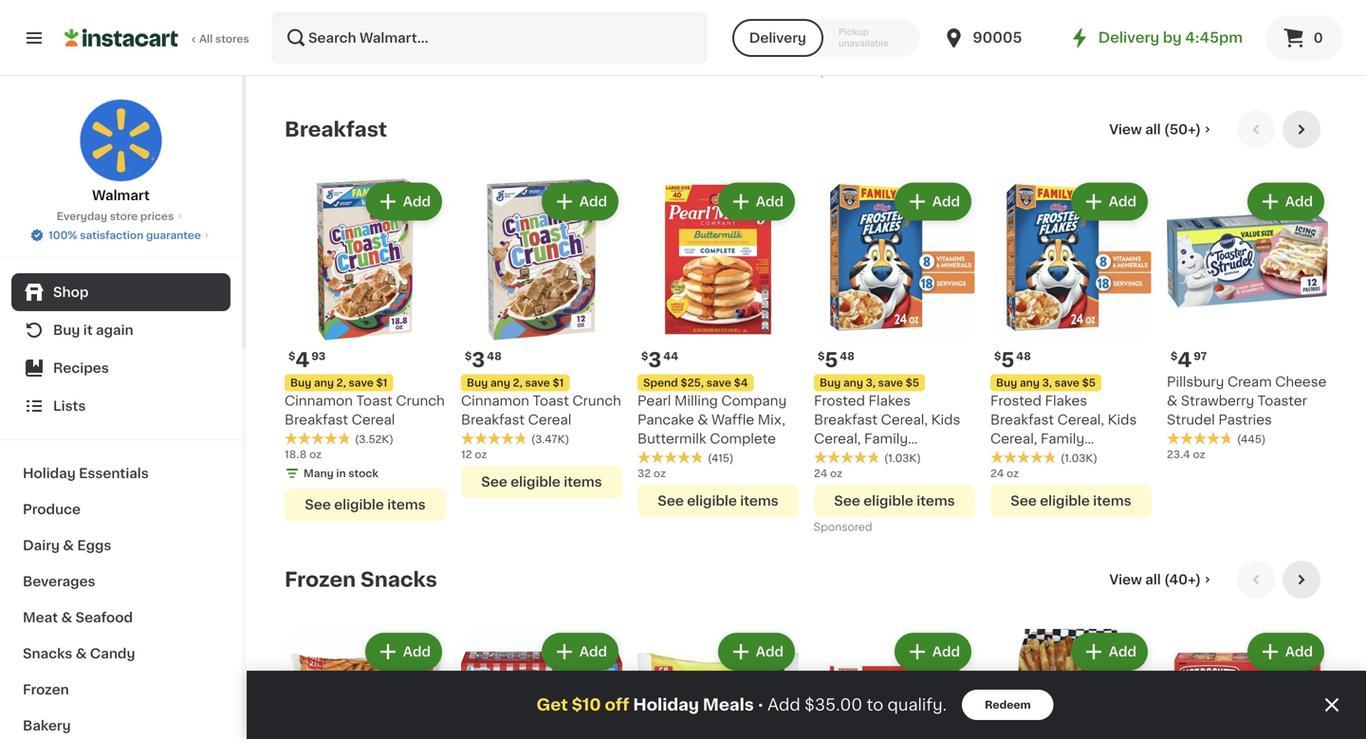 Task type: locate. For each thing, give the bounding box(es) containing it.
2,
[[337, 378, 346, 388], [513, 378, 523, 388]]

buttermilk down pancake
[[638, 432, 707, 446]]

3 48 from the left
[[1017, 351, 1032, 362]]

2 gal from the left
[[1187, 33, 1204, 44]]

0 horizontal spatial l
[[839, 52, 845, 63]]

0 horizontal spatial vitamin
[[285, 15, 335, 28]]

1 whole from the left
[[355, 15, 397, 28]]

1 horizontal spatial holiday
[[633, 697, 699, 713]]

l
[[1016, 33, 1022, 44], [839, 52, 845, 63]]

3 for pearl
[[649, 350, 662, 370]]

gal
[[292, 33, 308, 44], [1187, 33, 1204, 44]]

many in stock down great value milk, vitamin d, whole 1 gal
[[304, 52, 379, 63]]

$1
[[376, 378, 388, 388], [553, 378, 564, 388]]

2% for great value 2% reduced fat milk 0.5 gal
[[1248, 0, 1268, 9]]

buy any 2, save $1 down $ 3 48
[[467, 378, 564, 388]]

1 horizontal spatial cinnamon toast crunch breakfast cereal
[[461, 395, 622, 427]]

1 vertical spatial snacks
[[23, 647, 72, 661]]

1 2% from the left
[[542, 0, 562, 9]]

(445)
[[1238, 434, 1266, 445]]

$ 3 48
[[465, 350, 502, 370]]

1 horizontal spatial 2,
[[513, 378, 523, 388]]

2 great from the left
[[461, 0, 499, 9]]

1 vertical spatial sponsored badge image
[[814, 523, 872, 534]]

0 horizontal spatial 24 oz
[[814, 469, 843, 479]]

great inside great value 2% reduced fat milk
[[461, 0, 499, 9]]

1 horizontal spatial cinnamon
[[461, 395, 530, 408]]

1 milk, from the left
[[365, 0, 396, 9]]

value
[[326, 0, 362, 9], [502, 0, 538, 9], [679, 0, 715, 9], [1208, 0, 1245, 9]]

1 vertical spatial buttermilk
[[638, 432, 707, 446]]

1 horizontal spatial $ 5 48
[[995, 350, 1032, 370]]

frozen inside "frozen" link
[[23, 683, 69, 697]]

1 48 from the left
[[487, 351, 502, 362]]

0 horizontal spatial snacks
[[23, 647, 72, 661]]

1 horizontal spatial delivery
[[1099, 31, 1160, 45]]

fat for great value 2% reduced fat milk
[[525, 15, 546, 28]]

crystal up 3.78
[[991, 0, 1039, 9]]

0 horizontal spatial 3,
[[866, 378, 876, 388]]

2% for great value 2% reduced fat milk
[[542, 0, 562, 9]]

2 sponsored badge image from the top
[[814, 523, 872, 534]]

0 horizontal spatial kids
[[932, 414, 961, 427]]

1 horizontal spatial crystal
[[991, 0, 1039, 9]]

guarantee
[[146, 230, 201, 241]]

2% inside great value 2% reduced fat milk
[[542, 0, 562, 9]]

2 cereal from the left
[[528, 414, 572, 427]]

great for great value milk, whole, vitamin d
[[638, 0, 675, 9]]

1 view from the top
[[1110, 123, 1143, 136]]

l inside the crystal creamery cultured low fat buttermilk 1.89 l
[[839, 52, 845, 63]]

1 horizontal spatial frosted
[[991, 395, 1042, 408]]

whole right the 90005 popup button
[[1059, 15, 1101, 28]]

1 horizontal spatial 3
[[649, 350, 662, 370]]

mix,
[[758, 414, 786, 427]]

3 great from the left
[[638, 0, 675, 9]]

again
[[96, 324, 133, 337]]

cinnamon
[[285, 395, 353, 408], [461, 395, 530, 408]]

items
[[564, 476, 602, 489], [741, 495, 779, 508], [917, 495, 956, 508], [1094, 495, 1132, 508], [387, 498, 426, 512]]

1 vertical spatial all
[[1146, 573, 1162, 587]]

1 creamery from the left
[[866, 0, 932, 9]]

2 3 from the left
[[649, 350, 662, 370]]

0 horizontal spatial 4
[[296, 350, 310, 370]]

0 horizontal spatial crunch
[[396, 395, 445, 408]]

fat
[[525, 15, 546, 28], [906, 15, 927, 28], [1232, 15, 1252, 28]]

milk, for d
[[718, 0, 749, 9]]

2 frosted flakes breakfast cereal, kids cereal, family breakfast, original from the left
[[991, 395, 1137, 465]]

milk
[[550, 15, 577, 28], [1104, 15, 1131, 28], [1256, 15, 1283, 28]]

cinnamon toast crunch breakfast cereal up (3.52k)
[[285, 395, 445, 427]]

2 2% from the left
[[1248, 0, 1268, 9]]

2 vitamin from the left
[[638, 15, 688, 28]]

instacart logo image
[[65, 27, 178, 49]]

2 2, from the left
[[513, 378, 523, 388]]

stock
[[349, 52, 379, 63], [525, 52, 555, 63], [702, 52, 732, 63], [349, 469, 379, 479]]

0 vertical spatial snacks
[[361, 570, 437, 590]]

crystal inside crystal creamery vitamin d whole milk 3.78 l
[[991, 0, 1039, 9]]

delivery inside button
[[750, 31, 807, 45]]

3,
[[866, 378, 876, 388], [1043, 378, 1053, 388]]

gal inside great value milk, vitamin d, whole 1 gal
[[292, 33, 308, 44]]

3 vitamin from the left
[[991, 15, 1041, 28]]

2 5 from the left
[[1002, 350, 1015, 370]]

stock inside item carousel region
[[349, 469, 379, 479]]

0 horizontal spatial buy any 2, save $1
[[290, 378, 388, 388]]

cinnamon down $ 3 48
[[461, 395, 530, 408]]

cinnamon toast crunch breakfast cereal for 4
[[285, 395, 445, 427]]

buttermilk inside the crystal creamery cultured low fat buttermilk 1.89 l
[[814, 34, 883, 47]]

1 all from the top
[[1146, 123, 1161, 136]]

6 $ from the left
[[1171, 351, 1178, 362]]

value for great value 2% reduced fat milk
[[502, 0, 538, 9]]

0 vertical spatial buttermilk
[[814, 34, 883, 47]]

holiday inside holiday essentials link
[[23, 467, 76, 480]]

crystal for crystal creamery cultured low fat buttermilk
[[814, 0, 862, 9]]

stock down (3.52k)
[[349, 469, 379, 479]]

2 frosted from the left
[[991, 395, 1042, 408]]

5 $ from the left
[[995, 351, 1002, 362]]

$1 for 4
[[376, 378, 388, 388]]

1 horizontal spatial (1.03k)
[[1061, 453, 1098, 464]]

kids
[[932, 414, 961, 427], [1108, 414, 1137, 427]]

l inside crystal creamery vitamin d whole milk 3.78 l
[[1016, 33, 1022, 44]]

1 frosted from the left
[[814, 395, 866, 408]]

0 horizontal spatial 48
[[487, 351, 502, 362]]

1 vitamin from the left
[[285, 15, 335, 28]]

1 3 from the left
[[472, 350, 485, 370]]

1 horizontal spatial crunch
[[573, 395, 622, 408]]

1 horizontal spatial buttermilk
[[814, 34, 883, 47]]

1 horizontal spatial cereal
[[528, 414, 572, 427]]

2 kids from the left
[[1108, 414, 1137, 427]]

0 horizontal spatial whole
[[355, 15, 397, 28]]

& right meat
[[61, 611, 72, 625]]

None search field
[[271, 11, 708, 65]]

many in stock down great value milk, whole, vitamin d
[[657, 52, 732, 63]]

1 horizontal spatial frozen
[[285, 570, 356, 590]]

1 milk from the left
[[550, 15, 577, 28]]

0 horizontal spatial milk,
[[365, 0, 396, 9]]

essentials
[[79, 467, 149, 480]]

add
[[403, 195, 431, 208], [580, 195, 607, 208], [756, 195, 784, 208], [933, 195, 961, 208], [1109, 195, 1137, 208], [1286, 195, 1314, 208], [403, 646, 431, 659], [580, 646, 607, 659], [756, 646, 784, 659], [933, 646, 961, 659], [1109, 646, 1137, 659], [1286, 646, 1314, 659], [768, 697, 801, 713]]

0 horizontal spatial original
[[885, 451, 937, 465]]

$4
[[734, 378, 748, 388]]

gal right 0.5
[[1187, 33, 1204, 44]]

1 gal from the left
[[292, 33, 308, 44]]

milk inside crystal creamery vitamin d whole milk 3.78 l
[[1104, 15, 1131, 28]]

buy any 3, save $5
[[820, 378, 920, 388], [997, 378, 1096, 388]]

0.5
[[1167, 33, 1185, 44]]

1 cinnamon toast crunch breakfast cereal from the left
[[285, 395, 445, 427]]

crystal for crystal creamery vitamin d whole milk
[[991, 0, 1039, 9]]

cinnamon toast crunch breakfast cereal up (3.47k)
[[461, 395, 622, 427]]

1 vertical spatial holiday
[[633, 697, 699, 713]]

1 horizontal spatial snacks
[[361, 570, 437, 590]]

1 horizontal spatial fat
[[906, 15, 927, 28]]

& down milling
[[698, 414, 709, 427]]

many inside item carousel region
[[304, 469, 334, 479]]

1 $1 from the left
[[376, 378, 388, 388]]

$1 up (3.52k)
[[376, 378, 388, 388]]

1 horizontal spatial flakes
[[1046, 395, 1088, 408]]

0 horizontal spatial buy any 3, save $5
[[820, 378, 920, 388]]

buttermilk down cultured
[[814, 34, 883, 47]]

holiday up produce
[[23, 467, 76, 480]]

1 horizontal spatial $1
[[553, 378, 564, 388]]

2% up search field
[[542, 0, 562, 9]]

1 vertical spatial l
[[839, 52, 845, 63]]

2 buy any 3, save $5 from the left
[[997, 378, 1096, 388]]

3 left 44
[[649, 350, 662, 370]]

3 milk from the left
[[1256, 15, 1283, 28]]

0 horizontal spatial 2,
[[337, 378, 346, 388]]

low
[[876, 15, 903, 28]]

$5
[[906, 378, 920, 388], [1083, 378, 1096, 388]]

delivery button
[[733, 19, 824, 57]]

& up strudel at the bottom right of page
[[1167, 395, 1178, 408]]

4:45pm
[[1186, 31, 1243, 45]]

1 crystal from the left
[[814, 0, 862, 9]]

& for seafood
[[61, 611, 72, 625]]

creamery up low
[[866, 0, 932, 9]]

1 horizontal spatial gal
[[1187, 33, 1204, 44]]

2 horizontal spatial 48
[[1017, 351, 1032, 362]]

3 $ from the left
[[642, 351, 649, 362]]

cinnamon for 3
[[461, 395, 530, 408]]

vitamin
[[285, 15, 335, 28], [638, 15, 688, 28], [991, 15, 1041, 28]]

& inside the pearl milling company pancake & waffle mix, buttermilk complete
[[698, 414, 709, 427]]

1 d from the left
[[691, 15, 702, 28]]

5 save from the left
[[1055, 378, 1080, 388]]

cereal up (3.52k)
[[352, 414, 395, 427]]

creamery inside the crystal creamery cultured low fat buttermilk 1.89 l
[[866, 0, 932, 9]]

whole,
[[752, 0, 798, 9]]

cereal for 4
[[352, 414, 395, 427]]

2 cinnamon from the left
[[461, 395, 530, 408]]

2 4 from the left
[[1178, 350, 1192, 370]]

value inside great value 2% reduced fat milk 0.5 gal
[[1208, 0, 1245, 9]]

buy
[[53, 324, 80, 337], [290, 378, 312, 388], [467, 378, 488, 388], [820, 378, 841, 388], [997, 378, 1018, 388]]

4 $ from the left
[[818, 351, 825, 362]]

in
[[336, 52, 346, 63], [513, 52, 523, 63], [689, 52, 699, 63], [336, 469, 346, 479]]

stock down great value 2% reduced fat milk
[[525, 52, 555, 63]]

0 horizontal spatial $1
[[376, 378, 388, 388]]

0 horizontal spatial d
[[691, 15, 702, 28]]

0 horizontal spatial toast
[[356, 395, 393, 408]]

add button
[[367, 185, 440, 219], [544, 185, 617, 219], [720, 185, 794, 219], [897, 185, 970, 219], [1073, 185, 1147, 219], [1250, 185, 1323, 219], [367, 635, 440, 669], [544, 635, 617, 669], [720, 635, 794, 669], [897, 635, 970, 669], [1073, 635, 1147, 669], [1250, 635, 1323, 669]]

toast up (3.52k)
[[356, 395, 393, 408]]

3 fat from the left
[[1232, 15, 1252, 28]]

1 fat from the left
[[525, 15, 546, 28]]

1 24 from the left
[[814, 469, 828, 479]]

all inside view all (40+) popup button
[[1146, 573, 1162, 587]]

1 horizontal spatial milk
[[1104, 15, 1131, 28]]

0 horizontal spatial 3
[[472, 350, 485, 370]]

fat inside great value 2% reduced fat milk 0.5 gal
[[1232, 15, 1252, 28]]

stock down great value milk, whole, vitamin d
[[702, 52, 732, 63]]

value inside great value milk, whole, vitamin d
[[679, 0, 715, 9]]

reduced inside great value 2% reduced fat milk 0.5 gal
[[1167, 15, 1228, 28]]

1 value from the left
[[326, 0, 362, 9]]

1 horizontal spatial breakfast,
[[991, 451, 1058, 465]]

whole
[[355, 15, 397, 28], [1059, 15, 1101, 28]]

0 vertical spatial all
[[1146, 123, 1161, 136]]

many
[[304, 52, 334, 63], [480, 52, 510, 63], [657, 52, 687, 63], [304, 469, 334, 479]]

& left eggs in the bottom of the page
[[63, 539, 74, 552]]

0 horizontal spatial cinnamon toast crunch breakfast cereal
[[285, 395, 445, 427]]

1 horizontal spatial buy any 2, save $1
[[467, 378, 564, 388]]

value for great value milk, whole, vitamin d
[[679, 0, 715, 9]]

1 any from the left
[[314, 378, 334, 388]]

1 cereal from the left
[[352, 414, 395, 427]]

1 reduced from the left
[[461, 15, 522, 28]]

eligible
[[511, 476, 561, 489], [687, 495, 737, 508], [864, 495, 914, 508], [1040, 495, 1090, 508], [334, 498, 384, 512]]

1 horizontal spatial 24
[[991, 469, 1005, 479]]

& left candy
[[76, 647, 87, 661]]

satisfaction
[[80, 230, 144, 241]]

2% up 0 button
[[1248, 0, 1268, 9]]

holiday
[[23, 467, 76, 480], [633, 697, 699, 713]]

milling
[[675, 395, 718, 408]]

0 vertical spatial l
[[1016, 33, 1022, 44]]

5
[[825, 350, 838, 370], [1002, 350, 1015, 370]]

2 crunch from the left
[[573, 395, 622, 408]]

0 horizontal spatial delivery
[[750, 31, 807, 45]]

frosted flakes breakfast cereal, kids cereal, family breakfast, original
[[814, 395, 961, 465], [991, 395, 1137, 465]]

1 horizontal spatial family
[[1041, 432, 1085, 446]]

get
[[537, 697, 568, 713]]

cinnamon down the $ 4 93
[[285, 395, 353, 408]]

1 $ from the left
[[289, 351, 296, 362]]

creamery up the 90005 popup button
[[1042, 0, 1108, 9]]

0 horizontal spatial fat
[[525, 15, 546, 28]]

2 any from the left
[[491, 378, 511, 388]]

all inside view all (50+) popup button
[[1146, 123, 1161, 136]]

1 24 oz from the left
[[814, 469, 843, 479]]

1 horizontal spatial d
[[1044, 15, 1055, 28]]

0 horizontal spatial $5
[[906, 378, 920, 388]]

1 item carousel region from the top
[[285, 111, 1329, 546]]

1 4 from the left
[[296, 350, 310, 370]]

0 horizontal spatial frosted
[[814, 395, 866, 408]]

4 left 97
[[1178, 350, 1192, 370]]

fat for crystal creamery cultured low fat buttermilk 1.89 l
[[906, 15, 927, 28]]

2 view from the top
[[1110, 573, 1143, 587]]

1 horizontal spatial 48
[[840, 351, 855, 362]]

0 horizontal spatial 2%
[[542, 0, 562, 9]]

many in stock down 18.8 oz on the left bottom of the page
[[304, 469, 379, 479]]

1 2, from the left
[[337, 378, 346, 388]]

0 horizontal spatial frosted flakes breakfast cereal, kids cereal, family breakfast, original
[[814, 395, 961, 465]]

value inside great value 2% reduced fat milk
[[502, 0, 538, 9]]

view all (50+) button
[[1102, 111, 1223, 149]]

2 reduced from the left
[[1167, 15, 1228, 28]]

2 whole from the left
[[1059, 15, 1101, 28]]

milk,
[[365, 0, 396, 9], [718, 0, 749, 9]]

1 horizontal spatial milk,
[[718, 0, 749, 9]]

93
[[312, 351, 326, 362]]

l right 1.89
[[839, 52, 845, 63]]

milk, inside great value milk, whole, vitamin d
[[718, 0, 749, 9]]

crystal up cultured
[[814, 0, 862, 9]]

gal for great value 2% reduced fat milk
[[1187, 33, 1204, 44]]

value for great value 2% reduced fat milk 0.5 gal
[[1208, 0, 1245, 9]]

$ inside the $ 4 93
[[289, 351, 296, 362]]

0 horizontal spatial reduced
[[461, 15, 522, 28]]

$ 5 48
[[818, 350, 855, 370], [995, 350, 1032, 370]]

buy any 2, save $1 down 93
[[290, 378, 388, 388]]

value up "4:45pm" at the right of the page
[[1208, 0, 1245, 9]]

3 value from the left
[[679, 0, 715, 9]]

48
[[487, 351, 502, 362], [840, 351, 855, 362], [1017, 351, 1032, 362]]

0 vertical spatial frozen
[[285, 570, 356, 590]]

crunch for 3
[[573, 395, 622, 408]]

reduced inside great value 2% reduced fat milk
[[461, 15, 522, 28]]

32
[[638, 469, 651, 479]]

0 horizontal spatial 5
[[825, 350, 838, 370]]

1 cinnamon from the left
[[285, 395, 353, 408]]

great inside great value milk, whole, vitamin d
[[638, 0, 675, 9]]

creamery inside crystal creamery vitamin d whole milk 3.78 l
[[1042, 0, 1108, 9]]

24 oz
[[814, 469, 843, 479], [991, 469, 1020, 479]]

buy any 2, save $1 for 4
[[290, 378, 388, 388]]

2% inside great value 2% reduced fat milk 0.5 gal
[[1248, 0, 1268, 9]]

2 all from the top
[[1146, 573, 1162, 587]]

3 up "12 oz"
[[472, 350, 485, 370]]

1 horizontal spatial 24 oz
[[991, 469, 1020, 479]]

12
[[461, 450, 472, 460]]

great for great value 2% reduced fat milk 0.5 gal
[[1167, 0, 1205, 9]]

4 value from the left
[[1208, 0, 1245, 9]]

0 horizontal spatial buttermilk
[[638, 432, 707, 446]]

d inside crystal creamery vitamin d whole milk 3.78 l
[[1044, 15, 1055, 28]]

3.78
[[991, 33, 1013, 44]]

item carousel region
[[285, 111, 1329, 546], [285, 561, 1329, 739]]

3 any from the left
[[844, 378, 864, 388]]

treatment tracker modal dialog
[[247, 671, 1367, 739]]

$1 up (3.47k)
[[553, 378, 564, 388]]

cereal up (3.47k)
[[528, 414, 572, 427]]

lists
[[53, 400, 86, 413]]

sponsored badge image
[[814, 67, 872, 77], [814, 523, 872, 534]]

delivery left by
[[1099, 31, 1160, 45]]

spend $25, save $4
[[644, 378, 748, 388]]

& inside "link"
[[61, 611, 72, 625]]

0 horizontal spatial (1.03k)
[[885, 453, 922, 464]]

flakes
[[869, 395, 911, 408], [1046, 395, 1088, 408]]

23.4
[[1167, 450, 1191, 460]]

0 vertical spatial item carousel region
[[285, 111, 1329, 546]]

gal inside great value 2% reduced fat milk 0.5 gal
[[1187, 33, 1204, 44]]

2 toast from the left
[[533, 395, 569, 408]]

buy any 2, save $1 for 3
[[467, 378, 564, 388]]

1 horizontal spatial 2%
[[1248, 0, 1268, 9]]

& for eggs
[[63, 539, 74, 552]]

any
[[314, 378, 334, 388], [491, 378, 511, 388], [844, 378, 864, 388], [1020, 378, 1040, 388]]

great for great value 2% reduced fat milk
[[461, 0, 499, 9]]

0 horizontal spatial 24
[[814, 469, 828, 479]]

1 horizontal spatial 4
[[1178, 350, 1192, 370]]

1 horizontal spatial buy any 3, save $5
[[997, 378, 1096, 388]]

1 toast from the left
[[356, 395, 393, 408]]

0 horizontal spatial frozen
[[23, 683, 69, 697]]

$ inside $ 3 44
[[642, 351, 649, 362]]

all stores
[[199, 34, 249, 44]]

1 flakes from the left
[[869, 395, 911, 408]]

2 crystal from the left
[[991, 0, 1039, 9]]

it
[[83, 324, 93, 337]]

crystal creamery cultured low fat buttermilk 1.89 l
[[814, 0, 932, 63]]

1 vertical spatial item carousel region
[[285, 561, 1329, 739]]

view left (40+)
[[1110, 573, 1143, 587]]

1 vertical spatial view
[[1110, 573, 1143, 587]]

value left the whole,
[[679, 0, 715, 9]]

1 horizontal spatial kids
[[1108, 414, 1137, 427]]

view left (50+)
[[1110, 123, 1143, 136]]

2 value from the left
[[502, 0, 538, 9]]

0 horizontal spatial cereal
[[352, 414, 395, 427]]

see eligible items button
[[461, 466, 623, 498], [638, 485, 799, 517], [814, 485, 976, 517], [991, 485, 1152, 517], [285, 489, 446, 521]]

2 $ from the left
[[465, 351, 472, 362]]

2 horizontal spatial milk
[[1256, 15, 1283, 28]]

toast up (3.47k)
[[533, 395, 569, 408]]

4 great from the left
[[1167, 0, 1205, 9]]

1 horizontal spatial frosted flakes breakfast cereal, kids cereal, family breakfast, original
[[991, 395, 1137, 465]]

all for frozen snacks
[[1146, 573, 1162, 587]]

holiday right off
[[633, 697, 699, 713]]

1 horizontal spatial l
[[1016, 33, 1022, 44]]

meat
[[23, 611, 58, 625]]

100% satisfaction guarantee button
[[30, 224, 213, 243]]

(1.03k)
[[885, 453, 922, 464], [1061, 453, 1098, 464]]

dairy
[[23, 539, 60, 552]]

0 horizontal spatial $ 5 48
[[818, 350, 855, 370]]

fat inside the crystal creamery cultured low fat buttermilk 1.89 l
[[906, 15, 927, 28]]

milk inside great value 2% reduced fat milk
[[550, 15, 577, 28]]

2 $1 from the left
[[553, 378, 564, 388]]

see
[[482, 476, 508, 489], [658, 495, 684, 508], [835, 495, 861, 508], [1011, 495, 1037, 508], [305, 498, 331, 512]]

0 horizontal spatial breakfast,
[[814, 451, 882, 465]]

1 crunch from the left
[[396, 395, 445, 408]]

add inside treatment tracker modal dialog
[[768, 697, 801, 713]]

1 3, from the left
[[866, 378, 876, 388]]

complete
[[710, 432, 776, 446]]

$1 for 3
[[553, 378, 564, 388]]

l right 3.78
[[1016, 33, 1022, 44]]

recipes
[[53, 362, 109, 375]]

cinnamon toast crunch breakfast cereal for 3
[[461, 395, 622, 427]]

gal right the 1
[[292, 33, 308, 44]]

value up d,
[[326, 0, 362, 9]]

all left (50+)
[[1146, 123, 1161, 136]]

great inside great value milk, vitamin d, whole 1 gal
[[285, 0, 322, 9]]

crystal creamery vitamin d whole milk 3.78 l
[[991, 0, 1131, 44]]

many down 18.8 oz on the left bottom of the page
[[304, 469, 334, 479]]

whole right d,
[[355, 15, 397, 28]]

2 milk, from the left
[[718, 0, 749, 9]]

milk inside great value 2% reduced fat milk 0.5 gal
[[1256, 15, 1283, 28]]

0 vertical spatial holiday
[[23, 467, 76, 480]]

snacks inside snacks & candy link
[[23, 647, 72, 661]]

0 horizontal spatial milk
[[550, 15, 577, 28]]

great inside great value 2% reduced fat milk 0.5 gal
[[1167, 0, 1205, 9]]

milk for great value 2% reduced fat milk
[[550, 15, 577, 28]]

product group
[[814, 0, 976, 82], [285, 179, 446, 521], [461, 179, 623, 498], [638, 179, 799, 517], [814, 179, 976, 538], [991, 179, 1152, 517], [1167, 179, 1329, 462], [285, 629, 446, 739], [461, 629, 623, 739], [638, 629, 799, 739], [814, 629, 976, 739], [991, 629, 1152, 739], [1167, 629, 1329, 739]]

fat inside great value 2% reduced fat milk
[[525, 15, 546, 28]]

0 horizontal spatial gal
[[292, 33, 308, 44]]

0 horizontal spatial crystal
[[814, 0, 862, 9]]

value inside great value milk, vitamin d, whole 1 gal
[[326, 0, 362, 9]]

0 horizontal spatial family
[[865, 432, 908, 446]]

1 buy any 2, save $1 from the left
[[290, 378, 388, 388]]

holiday essentials
[[23, 467, 149, 480]]

1 horizontal spatial original
[[1062, 451, 1113, 465]]

crystal inside the crystal creamery cultured low fat buttermilk 1.89 l
[[814, 0, 862, 9]]

1 vertical spatial frozen
[[23, 683, 69, 697]]

0 horizontal spatial holiday
[[23, 467, 76, 480]]

2 item carousel region from the top
[[285, 561, 1329, 739]]

1 horizontal spatial 3,
[[1043, 378, 1053, 388]]

1 horizontal spatial $5
[[1083, 378, 1096, 388]]

milk, for whole
[[365, 0, 396, 9]]

all left (40+)
[[1146, 573, 1162, 587]]

delivery down the whole,
[[750, 31, 807, 45]]

delivery for delivery
[[750, 31, 807, 45]]

0 horizontal spatial cinnamon
[[285, 395, 353, 408]]

milk, inside great value milk, vitamin d, whole 1 gal
[[365, 0, 396, 9]]

2 creamery from the left
[[1042, 0, 1108, 9]]

2 milk from the left
[[1104, 15, 1131, 28]]

48 inside $ 3 48
[[487, 351, 502, 362]]

value up search field
[[502, 0, 538, 9]]

cereal
[[352, 414, 395, 427], [528, 414, 572, 427]]

0 vertical spatial sponsored badge image
[[814, 67, 872, 77]]

crunch
[[396, 395, 445, 408], [573, 395, 622, 408]]

1 horizontal spatial toast
[[533, 395, 569, 408]]

1
[[285, 33, 289, 44]]

frozen snacks
[[285, 570, 437, 590]]

reduced
[[461, 15, 522, 28], [1167, 15, 1228, 28]]

many in stock
[[304, 52, 379, 63], [480, 52, 555, 63], [657, 52, 732, 63], [304, 469, 379, 479]]

$35.00
[[805, 697, 863, 713]]

4 left 93
[[296, 350, 310, 370]]

gal for great value milk, vitamin d, whole
[[292, 33, 308, 44]]

1 horizontal spatial whole
[[1059, 15, 1101, 28]]

1 horizontal spatial creamery
[[1042, 0, 1108, 9]]

1 great from the left
[[285, 0, 322, 9]]

3
[[472, 350, 485, 370], [649, 350, 662, 370]]

delivery for delivery by 4:45pm
[[1099, 31, 1160, 45]]



Task type: vqa. For each thing, say whether or not it's contained in the screenshot.


Task type: describe. For each thing, give the bounding box(es) containing it.
cultured
[[814, 15, 872, 28]]

waffle
[[712, 414, 755, 427]]

44
[[664, 351, 679, 362]]

2 48 from the left
[[840, 351, 855, 362]]

dairy & eggs
[[23, 539, 111, 552]]

great value milk, whole, vitamin d
[[638, 0, 798, 28]]

redeem
[[985, 700, 1031, 710]]

off
[[605, 697, 630, 713]]

2 $ 5 48 from the left
[[995, 350, 1032, 370]]

bakery
[[23, 719, 71, 733]]

$ 4 97
[[1171, 350, 1208, 370]]

seafood
[[75, 611, 133, 625]]

2 24 oz from the left
[[991, 469, 1020, 479]]

toast for 4
[[356, 395, 393, 408]]

(50+)
[[1165, 123, 1202, 136]]

crunch for 4
[[396, 395, 445, 408]]

reduced for great value 2% reduced fat milk
[[461, 15, 522, 28]]

snacks & candy link
[[11, 636, 231, 672]]

delivery by 4:45pm link
[[1069, 27, 1243, 49]]

many down great value 2% reduced fat milk
[[480, 52, 510, 63]]

reduced for great value 2% reduced fat milk 0.5 gal
[[1167, 15, 1228, 28]]

100% satisfaction guarantee
[[49, 230, 201, 241]]

(3.47k)
[[532, 434, 570, 445]]

100%
[[49, 230, 77, 241]]

& inside the pillsbury cream cheese & strawberry toaster strudel pastries
[[1167, 395, 1178, 408]]

whole inside crystal creamery vitamin d whole milk 3.78 l
[[1059, 15, 1101, 28]]

buttermilk inside the pearl milling company pancake & waffle mix, buttermilk complete
[[638, 432, 707, 446]]

cereal for 3
[[528, 414, 572, 427]]

meat & seafood link
[[11, 600, 231, 636]]

whole inside great value milk, vitamin d, whole 1 gal
[[355, 15, 397, 28]]

2, for 4
[[337, 378, 346, 388]]

97
[[1194, 351, 1208, 362]]

redeem button
[[963, 690, 1054, 720]]

buy it again
[[53, 324, 133, 337]]

shop
[[53, 286, 89, 299]]

holiday essentials link
[[11, 456, 231, 492]]

everyday
[[57, 211, 107, 222]]

cream
[[1228, 376, 1272, 389]]

2 family from the left
[[1041, 432, 1085, 446]]

pillsbury
[[1167, 376, 1225, 389]]

toaster
[[1258, 395, 1308, 408]]

by
[[1164, 31, 1182, 45]]

2 (1.03k) from the left
[[1061, 453, 1098, 464]]

$ 3 44
[[642, 350, 679, 370]]

view all (40+)
[[1110, 573, 1202, 587]]

walmart logo image
[[79, 99, 163, 182]]

value for great value milk, vitamin d, whole 1 gal
[[326, 0, 362, 9]]

view all (50+)
[[1110, 123, 1202, 136]]

d inside great value milk, whole, vitamin d
[[691, 15, 702, 28]]

l for crystal creamery cultured low fat buttermilk
[[839, 52, 845, 63]]

3 for cinnamon
[[472, 350, 485, 370]]

d,
[[338, 15, 352, 28]]

walmart link
[[79, 99, 163, 205]]

1 $ 5 48 from the left
[[818, 350, 855, 370]]

4 save from the left
[[879, 378, 904, 388]]

all stores link
[[65, 11, 251, 65]]

& for candy
[[76, 647, 87, 661]]

to
[[867, 697, 884, 713]]

many down great value milk, vitamin d, whole 1 gal
[[304, 52, 334, 63]]

holiday inside treatment tracker modal dialog
[[633, 697, 699, 713]]

stores
[[215, 34, 249, 44]]

1 kids from the left
[[932, 414, 961, 427]]

(415)
[[708, 453, 734, 464]]

4 for buy
[[296, 350, 310, 370]]

$ inside $ 3 48
[[465, 351, 472, 362]]

milk for crystal creamery vitamin d whole milk 3.78 l
[[1104, 15, 1131, 28]]

2, for 3
[[513, 378, 523, 388]]

dairy & eggs link
[[11, 528, 231, 564]]

1 breakfast, from the left
[[814, 451, 882, 465]]

pastries
[[1219, 414, 1273, 427]]

1 (1.03k) from the left
[[885, 453, 922, 464]]

frozen for frozen snacks
[[285, 570, 356, 590]]

1 5 from the left
[[825, 350, 838, 370]]

walmart
[[92, 189, 150, 202]]

snacks inside item carousel region
[[361, 570, 437, 590]]

company
[[722, 395, 787, 408]]

stock down d,
[[349, 52, 379, 63]]

spend
[[644, 378, 678, 388]]

vitamin inside crystal creamery vitamin d whole milk 3.78 l
[[991, 15, 1041, 28]]

18.8
[[285, 450, 307, 460]]

produce
[[23, 503, 81, 516]]

get $10 off holiday meals • add $35.00 to qualify.
[[537, 697, 947, 713]]

all for breakfast
[[1146, 123, 1161, 136]]

2 3, from the left
[[1043, 378, 1053, 388]]

1 frosted flakes breakfast cereal, kids cereal, family breakfast, original from the left
[[814, 395, 961, 465]]

1 sponsored badge image from the top
[[814, 67, 872, 77]]

23.4 oz
[[1167, 450, 1206, 460]]

2 24 from the left
[[991, 469, 1005, 479]]

1 $5 from the left
[[906, 378, 920, 388]]

3 save from the left
[[707, 378, 732, 388]]

2 save from the left
[[525, 378, 550, 388]]

beverages
[[23, 575, 95, 588]]

90005
[[973, 31, 1023, 45]]

2 breakfast, from the left
[[991, 451, 1058, 465]]

milk for great value 2% reduced fat milk 0.5 gal
[[1256, 15, 1283, 28]]

2 flakes from the left
[[1046, 395, 1088, 408]]

1 original from the left
[[885, 451, 937, 465]]

everyday store prices link
[[57, 209, 185, 224]]

many in stock down great value 2% reduced fat milk
[[480, 52, 555, 63]]

pillsbury cream cheese & strawberry toaster strudel pastries
[[1167, 376, 1327, 427]]

pearl milling company pancake & waffle mix, buttermilk complete
[[638, 395, 787, 446]]

item carousel region containing frozen snacks
[[285, 561, 1329, 739]]

all
[[199, 34, 213, 44]]

many down great value milk, whole, vitamin d
[[657, 52, 687, 63]]

toast for 3
[[533, 395, 569, 408]]

meat & seafood
[[23, 611, 133, 625]]

vitamin inside great value milk, vitamin d, whole 1 gal
[[285, 15, 335, 28]]

(40+)
[[1165, 573, 1202, 587]]

2 original from the left
[[1062, 451, 1113, 465]]

view for breakfast
[[1110, 123, 1143, 136]]

beverages link
[[11, 564, 231, 600]]

view for frozen snacks
[[1110, 573, 1143, 587]]

vitamin inside great value milk, whole, vitamin d
[[638, 15, 688, 28]]

strudel
[[1167, 414, 1216, 427]]

everyday store prices
[[57, 211, 174, 222]]

great for great value milk, vitamin d, whole 1 gal
[[285, 0, 322, 9]]

fat for great value 2% reduced fat milk 0.5 gal
[[1232, 15, 1252, 28]]

1 save from the left
[[349, 378, 374, 388]]

frozen link
[[11, 672, 231, 708]]

•
[[758, 697, 764, 713]]

0 button
[[1266, 15, 1344, 61]]

lists link
[[11, 387, 231, 425]]

0
[[1314, 31, 1324, 45]]

4 for pillsbury
[[1178, 350, 1192, 370]]

cheese
[[1276, 376, 1327, 389]]

meals
[[703, 697, 754, 713]]

prices
[[140, 211, 174, 222]]

90005 button
[[943, 11, 1057, 65]]

1 family from the left
[[865, 432, 908, 446]]

item carousel region containing breakfast
[[285, 111, 1329, 546]]

great value milk, vitamin d, whole 1 gal
[[285, 0, 397, 44]]

18.8 oz
[[285, 450, 322, 460]]

cinnamon for 4
[[285, 395, 353, 408]]

creamery for fat
[[866, 0, 932, 9]]

$25,
[[681, 378, 704, 388]]

frozen for frozen
[[23, 683, 69, 697]]

service type group
[[733, 19, 920, 57]]

2 $5 from the left
[[1083, 378, 1096, 388]]

1 buy any 3, save $5 from the left
[[820, 378, 920, 388]]

pearl
[[638, 395, 671, 408]]

product group containing crystal creamery cultured low fat buttermilk
[[814, 0, 976, 82]]

4 any from the left
[[1020, 378, 1040, 388]]

Search field
[[273, 13, 706, 63]]

$ inside $ 4 97
[[1171, 351, 1178, 362]]

view all (40+) button
[[1102, 561, 1223, 599]]

pancake
[[638, 414, 694, 427]]

creamery for whole
[[1042, 0, 1108, 9]]

l for crystal creamery vitamin d whole milk
[[1016, 33, 1022, 44]]

store
[[110, 211, 138, 222]]

produce link
[[11, 492, 231, 528]]

32 oz
[[638, 469, 666, 479]]



